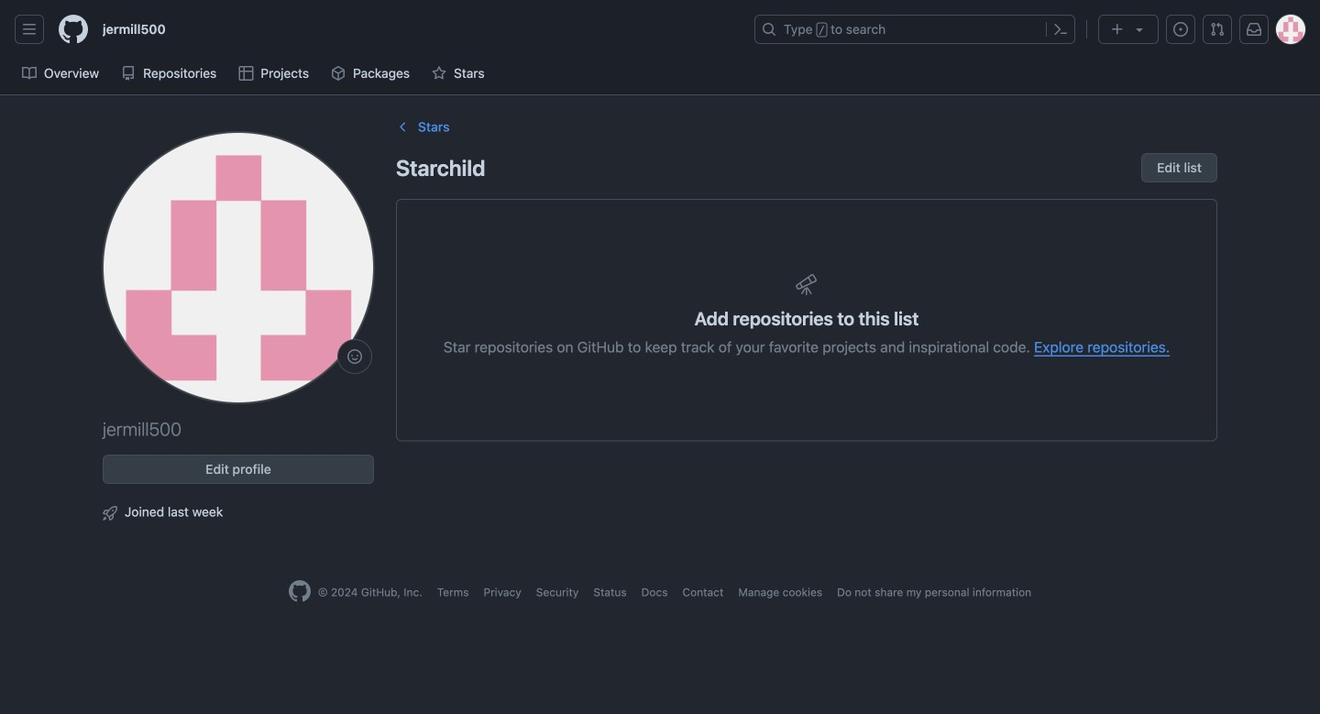 Task type: vqa. For each thing, say whether or not it's contained in the screenshot.
hugovk "/ django-auditlog"
no



Task type: describe. For each thing, give the bounding box(es) containing it.
book image
[[22, 66, 37, 81]]

chevron left image
[[396, 120, 411, 134]]

change your avatar image
[[103, 132, 374, 404]]

telescope image
[[796, 273, 818, 295]]

plus image
[[1111, 22, 1125, 37]]

smiley image
[[348, 349, 362, 364]]

rocket image
[[103, 506, 117, 521]]

command palette image
[[1054, 22, 1069, 37]]

git pull request image
[[1211, 22, 1225, 37]]

triangle down image
[[1133, 22, 1147, 37]]

1 vertical spatial homepage image
[[289, 581, 311, 603]]



Task type: locate. For each thing, give the bounding box(es) containing it.
1 horizontal spatial homepage image
[[289, 581, 311, 603]]

0 vertical spatial homepage image
[[59, 15, 88, 44]]

star image
[[432, 66, 447, 81]]

notifications image
[[1247, 22, 1262, 37]]

package image
[[331, 66, 346, 81]]

0 horizontal spatial homepage image
[[59, 15, 88, 44]]

table image
[[239, 66, 253, 81]]

issue opened image
[[1174, 22, 1189, 37]]

repo image
[[121, 66, 136, 81]]

homepage image
[[59, 15, 88, 44], [289, 581, 311, 603]]



